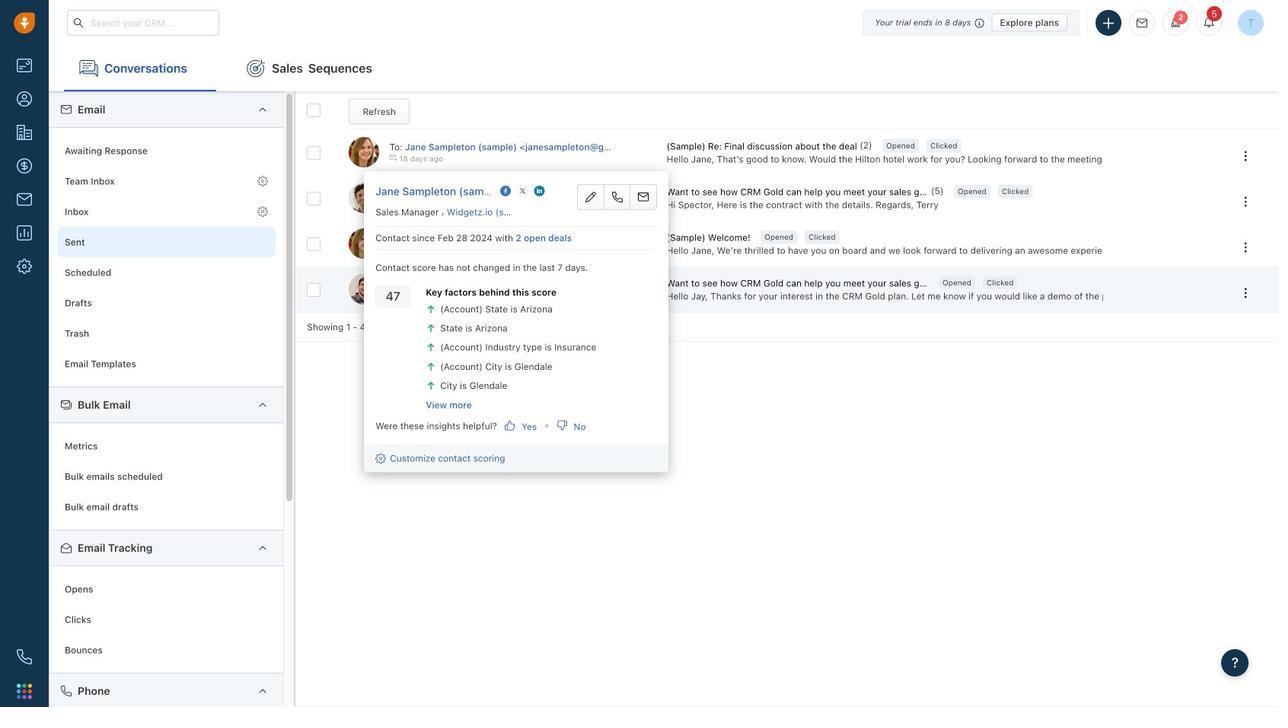 Task type: locate. For each thing, give the bounding box(es) containing it.
freshworks switcher image
[[17, 684, 32, 700]]

phone element
[[9, 642, 40, 673]]

2 outgoing image from the top
[[390, 200, 397, 207]]

1 outgoing image from the top
[[390, 154, 397, 161]]

phone image
[[17, 650, 32, 665]]

3 outgoing image from the top
[[390, 245, 397, 253]]

tab list
[[49, 46, 1280, 91]]

4 outgoing image from the top
[[390, 291, 397, 299]]

outgoing image
[[390, 154, 397, 161], [390, 200, 397, 207], [390, 245, 397, 253], [390, 291, 397, 299]]



Task type: vqa. For each thing, say whether or not it's contained in the screenshot.
'Phone' element
yes



Task type: describe. For each thing, give the bounding box(es) containing it.
Search your CRM... text field
[[67, 10, 219, 36]]

send email image
[[1137, 18, 1148, 28]]



